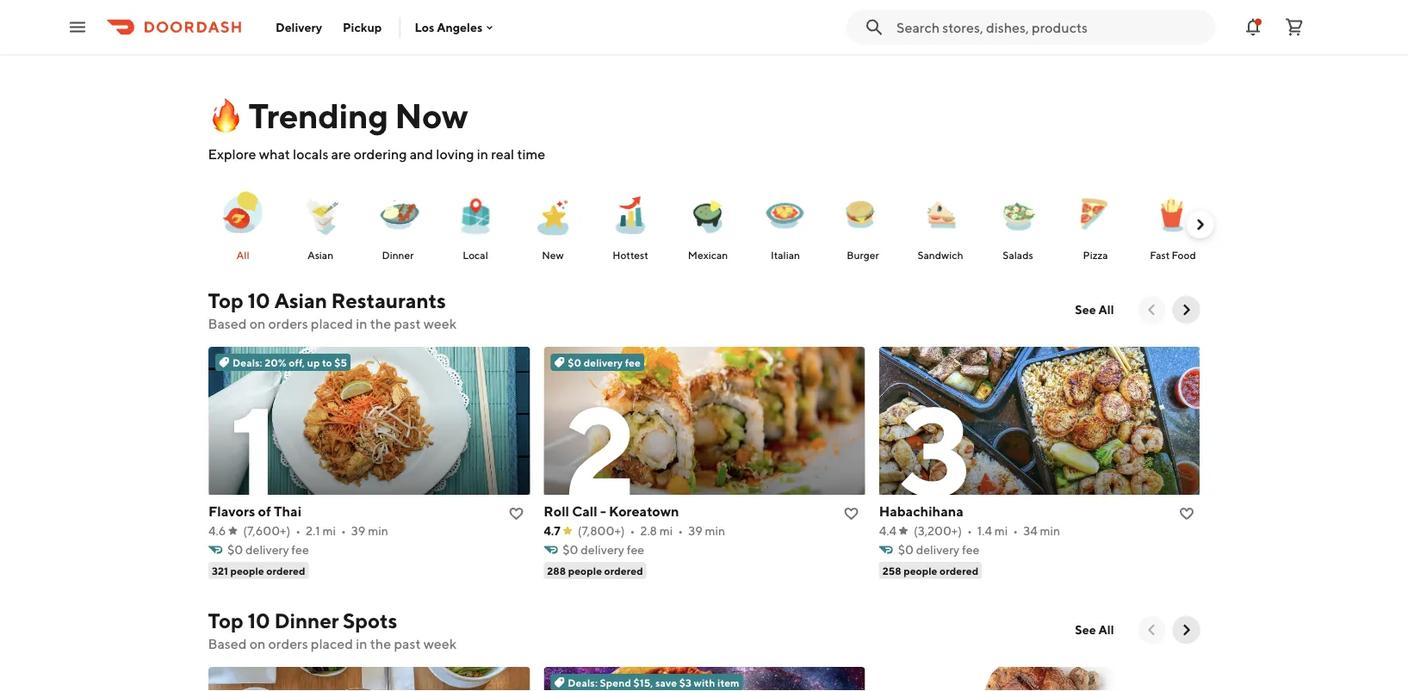 Task type: describe. For each thing, give the bounding box(es) containing it.
locals
[[293, 146, 328, 162]]

deals: for deals: spend $15, save $3 with item
[[567, 677, 597, 689]]

0 vertical spatial asian
[[307, 249, 333, 261]]

see for restaurants
[[1075, 303, 1096, 317]]

mi for 2
[[659, 524, 673, 538]]

$​0 for 2
[[562, 543, 578, 557]]

fast
[[1150, 249, 1169, 261]]

258
[[882, 565, 901, 577]]

3 • from the left
[[630, 524, 635, 538]]

2.1
[[305, 524, 320, 538]]

time
[[517, 146, 545, 162]]

based for top 10 asian restaurants
[[208, 316, 247, 332]]

and
[[410, 146, 433, 162]]

see all button for restaurants
[[1065, 296, 1124, 324]]

34
[[1023, 524, 1037, 538]]

-
[[600, 503, 606, 520]]

sandwich
[[917, 249, 963, 261]]

1.4
[[977, 524, 992, 538]]

$​0 delivery fee for 1
[[227, 543, 309, 557]]

flavors
[[208, 503, 255, 520]]

delivery for roll call - koreatown
[[580, 543, 624, 557]]

explore
[[208, 146, 256, 162]]

delivery
[[276, 20, 322, 34]]

deals: 20% off, up to $5
[[232, 357, 347, 369]]

258 people ordered
[[882, 565, 978, 577]]

up
[[307, 357, 319, 369]]

(7,800+)
[[577, 524, 625, 538]]

3 min from the left
[[1040, 524, 1060, 538]]

local
[[462, 249, 488, 261]]

deals: spend $15, save $3 with item
[[567, 677, 739, 689]]

real
[[491, 146, 514, 162]]

$5
[[334, 357, 347, 369]]

4.7
[[543, 524, 560, 538]]

placed for dinner
[[311, 636, 353, 652]]

on for dinner
[[250, 636, 266, 652]]

$​0 delivery fee for 2
[[562, 543, 644, 557]]

what
[[259, 146, 290, 162]]

2.8
[[640, 524, 657, 538]]

off,
[[288, 357, 305, 369]]

2 • from the left
[[341, 524, 346, 538]]

3 ordered from the left
[[939, 565, 978, 577]]

previous button of carousel image
[[1143, 622, 1161, 639]]

week for top 10 dinner spots
[[423, 636, 457, 652]]

pickup
[[343, 20, 382, 34]]

• 1.4 mi • 34 min
[[967, 524, 1060, 538]]

salads
[[1002, 249, 1033, 261]]

288 people ordered
[[547, 565, 643, 577]]

the for spots
[[370, 636, 391, 652]]

min for 2
[[705, 524, 725, 538]]

20%
[[264, 357, 286, 369]]

item
[[717, 677, 739, 689]]

0 vertical spatial in
[[477, 146, 488, 162]]

4 • from the left
[[678, 524, 683, 538]]

4.4
[[879, 524, 896, 538]]

of
[[258, 503, 271, 520]]

ordering
[[354, 146, 407, 162]]

delivery right the $0
[[583, 357, 622, 369]]

see all for top 10 dinner spots
[[1075, 623, 1114, 637]]

people for 1
[[230, 565, 264, 577]]

ordered for 2
[[604, 565, 643, 577]]

call
[[572, 503, 597, 520]]

the for restaurants
[[370, 316, 391, 332]]

angeles
[[437, 20, 483, 34]]

10 for asian
[[248, 288, 270, 313]]

los
[[415, 20, 434, 34]]

people for 2
[[568, 565, 602, 577]]

orders for asian
[[268, 316, 308, 332]]

321 people ordered
[[211, 565, 305, 577]]

food
[[1171, 249, 1196, 261]]

save
[[655, 677, 677, 689]]

explore what locals are ordering and loving in real time
[[208, 146, 545, 162]]

are
[[331, 146, 351, 162]]

new
[[542, 249, 563, 261]]

pickup button
[[333, 13, 392, 41]]

to
[[322, 357, 332, 369]]

fast food
[[1150, 249, 1196, 261]]

ordered for 1
[[266, 565, 305, 577]]

top 10 dinner spots based on orders placed in the past week
[[208, 609, 457, 652]]

top for top 10 asian restaurants
[[208, 288, 243, 313]]

0 vertical spatial all
[[236, 249, 249, 261]]

placed for asian
[[311, 316, 353, 332]]

thai
[[274, 503, 301, 520]]



Task type: vqa. For each thing, say whether or not it's contained in the screenshot.
orders
yes



Task type: locate. For each thing, give the bounding box(es) containing it.
pizza
[[1083, 249, 1108, 261]]

in
[[477, 146, 488, 162], [356, 316, 367, 332], [356, 636, 367, 652]]

see all button down pizza
[[1065, 296, 1124, 324]]

fee right the $0
[[625, 357, 640, 369]]

fee down 2.1
[[291, 543, 309, 557]]

0 horizontal spatial 39
[[351, 524, 365, 538]]

1 past from the top
[[394, 316, 421, 332]]

0 vertical spatial orders
[[268, 316, 308, 332]]

delivery down (7,600+)
[[245, 543, 289, 557]]

see all button for spots
[[1065, 617, 1124, 644]]

2 see all from the top
[[1075, 623, 1114, 637]]

orders up the deals: 20% off, up to $5
[[268, 316, 308, 332]]

$​0 delivery fee
[[227, 543, 309, 557], [562, 543, 644, 557], [898, 543, 979, 557]]

past for top 10 dinner spots
[[394, 636, 421, 652]]

10
[[248, 288, 270, 313], [248, 609, 270, 633]]

$​0 up 258
[[898, 543, 913, 557]]

past
[[394, 316, 421, 332], [394, 636, 421, 652]]

in inside 'top 10 asian restaurants based on orders placed in the past week'
[[356, 316, 367, 332]]

on up 20% on the bottom of page
[[250, 316, 266, 332]]

past inside top 10 dinner spots based on orders placed in the past week
[[394, 636, 421, 652]]

1 people from the left
[[230, 565, 264, 577]]

39 for 1
[[351, 524, 365, 538]]

1 week from the top
[[423, 316, 457, 332]]

1 vertical spatial in
[[356, 316, 367, 332]]

trending
[[249, 95, 388, 136]]

10 up 20% on the bottom of page
[[248, 288, 270, 313]]

fee for habachihana
[[962, 543, 979, 557]]

notification bell image
[[1243, 17, 1264, 37]]

$15,
[[633, 677, 653, 689]]

1 horizontal spatial people
[[568, 565, 602, 577]]

1 vertical spatial the
[[370, 636, 391, 652]]

• 2.8 mi • 39 min
[[630, 524, 725, 538]]

0 horizontal spatial deals:
[[232, 357, 262, 369]]

1 horizontal spatial mi
[[659, 524, 673, 538]]

6 • from the left
[[1013, 524, 1018, 538]]

1 vertical spatial all
[[1099, 303, 1114, 317]]

1
[[229, 377, 276, 523]]

delivery for habachihana
[[916, 543, 959, 557]]

the down 'spots'
[[370, 636, 391, 652]]

burger
[[847, 249, 879, 261]]

orders down 321 people ordered
[[268, 636, 308, 652]]

1 see from the top
[[1075, 303, 1096, 317]]

top
[[208, 288, 243, 313], [208, 609, 243, 633]]

0 vertical spatial 10
[[248, 288, 270, 313]]

0 vertical spatial based
[[208, 316, 247, 332]]

delivery down (7,800+)
[[580, 543, 624, 557]]

0 vertical spatial on
[[250, 316, 266, 332]]

2 see from the top
[[1075, 623, 1096, 637]]

1 horizontal spatial $​0
[[562, 543, 578, 557]]

deals: left spend at the left bottom of the page
[[567, 677, 597, 689]]

in for restaurants
[[356, 316, 367, 332]]

mi right 2.1
[[322, 524, 335, 538]]

2 top from the top
[[208, 609, 243, 633]]

1 horizontal spatial min
[[705, 524, 725, 538]]

1 top from the top
[[208, 288, 243, 313]]

0 horizontal spatial people
[[230, 565, 264, 577]]

2 ordered from the left
[[604, 565, 643, 577]]

1 vertical spatial top
[[208, 609, 243, 633]]

roll call - koreatown
[[543, 503, 679, 520]]

on for asian
[[250, 316, 266, 332]]

2 horizontal spatial $​0 delivery fee
[[898, 543, 979, 557]]

2 placed from the top
[[311, 636, 353, 652]]

0 vertical spatial next button of carousel image
[[1192, 216, 1209, 233]]

0 horizontal spatial $​0 delivery fee
[[227, 543, 309, 557]]

placed down 'spots'
[[311, 636, 353, 652]]

see all left previous button of carousel image
[[1075, 623, 1114, 637]]

dinner inside top 10 dinner spots based on orders placed in the past week
[[274, 609, 339, 633]]

all for top 10 asian restaurants
[[1099, 303, 1114, 317]]

placed up to
[[311, 316, 353, 332]]

on down 321 people ordered
[[250, 636, 266, 652]]

2 horizontal spatial mi
[[994, 524, 1008, 538]]

ordered down (7,600+)
[[266, 565, 305, 577]]

min right 2.1
[[367, 524, 388, 538]]

asian
[[307, 249, 333, 261], [274, 288, 327, 313]]

2 10 from the top
[[248, 609, 270, 633]]

dinner
[[382, 249, 413, 261], [274, 609, 339, 633]]

• left 1.4
[[967, 524, 972, 538]]

based inside top 10 dinner spots based on orders placed in the past week
[[208, 636, 247, 652]]

• left 2.8
[[630, 524, 635, 538]]

now
[[395, 95, 468, 136]]

• left 34
[[1013, 524, 1018, 538]]

in for spots
[[356, 636, 367, 652]]

mi right 2.8
[[659, 524, 673, 538]]

mi
[[322, 524, 335, 538], [659, 524, 673, 538], [994, 524, 1008, 538]]

1 vertical spatial asian
[[274, 288, 327, 313]]

based up the deals: 20% off, up to $5
[[208, 316, 247, 332]]

3 $​0 delivery fee from the left
[[898, 543, 979, 557]]

1 on from the top
[[250, 316, 266, 332]]

10 inside 'top 10 asian restaurants based on orders placed in the past week'
[[248, 288, 270, 313]]

open menu image
[[67, 17, 88, 37]]

past for top 10 asian restaurants
[[394, 316, 421, 332]]

• right 2.8
[[678, 524, 683, 538]]

$​0 delivery fee down (3,200+)
[[898, 543, 979, 557]]

fee for flavors of thai
[[291, 543, 309, 557]]

orders
[[268, 316, 308, 332], [268, 636, 308, 652]]

1 based from the top
[[208, 316, 247, 332]]

based inside 'top 10 asian restaurants based on orders placed in the past week'
[[208, 316, 247, 332]]

see left previous button of carousel image
[[1075, 623, 1096, 637]]

1 orders from the top
[[268, 316, 308, 332]]

39
[[351, 524, 365, 538], [688, 524, 702, 538]]

see for spots
[[1075, 623, 1096, 637]]

deals: for deals: 20% off, up to $5
[[232, 357, 262, 369]]

$​0 for 1
[[227, 543, 243, 557]]

1 vertical spatial dinner
[[274, 609, 339, 633]]

deals:
[[232, 357, 262, 369], [567, 677, 597, 689]]

0 vertical spatial placed
[[311, 316, 353, 332]]

288
[[547, 565, 566, 577]]

delivery for flavors of thai
[[245, 543, 289, 557]]

1 horizontal spatial $​0 delivery fee
[[562, 543, 644, 557]]

10 down 321 people ordered
[[248, 609, 270, 633]]

2 39 from the left
[[688, 524, 702, 538]]

dinner left 'spots'
[[274, 609, 339, 633]]

1 vertical spatial based
[[208, 636, 247, 652]]

•
[[295, 524, 300, 538], [341, 524, 346, 538], [630, 524, 635, 538], [678, 524, 683, 538], [967, 524, 972, 538], [1013, 524, 1018, 538]]

next button of carousel image right previous button of carousel image
[[1178, 622, 1195, 639]]

4.6
[[208, 524, 225, 538]]

(3,200+)
[[913, 524, 962, 538]]

$​0 up 321
[[227, 543, 243, 557]]

loving
[[436, 146, 474, 162]]

0 vertical spatial the
[[370, 316, 391, 332]]

• 2.1 mi • 39 min
[[295, 524, 388, 538]]

1 horizontal spatial ordered
[[604, 565, 643, 577]]

people right 288
[[568, 565, 602, 577]]

3 people from the left
[[903, 565, 937, 577]]

• right 2.1
[[341, 524, 346, 538]]

orders for dinner
[[268, 636, 308, 652]]

see all for top 10 asian restaurants
[[1075, 303, 1114, 317]]

ordered down (3,200+)
[[939, 565, 978, 577]]

🔥
[[208, 95, 242, 136]]

0 vertical spatial past
[[394, 316, 421, 332]]

delivery
[[583, 357, 622, 369], [245, 543, 289, 557], [580, 543, 624, 557], [916, 543, 959, 557]]

past inside 'top 10 asian restaurants based on orders placed in the past week'
[[394, 316, 421, 332]]

in down 'spots'
[[356, 636, 367, 652]]

2 horizontal spatial $​0
[[898, 543, 913, 557]]

week inside 'top 10 asian restaurants based on orders placed in the past week'
[[423, 316, 457, 332]]

1 vertical spatial see all button
[[1065, 617, 1124, 644]]

0 vertical spatial top
[[208, 288, 243, 313]]

2 the from the top
[[370, 636, 391, 652]]

hottest
[[612, 249, 648, 261]]

0 items, open order cart image
[[1284, 17, 1305, 37]]

the inside top 10 dinner spots based on orders placed in the past week
[[370, 636, 391, 652]]

1 see all button from the top
[[1065, 296, 1124, 324]]

placed inside top 10 dinner spots based on orders placed in the past week
[[311, 636, 353, 652]]

(7,600+)
[[243, 524, 290, 538]]

1 $​0 delivery fee from the left
[[227, 543, 309, 557]]

based down 321
[[208, 636, 247, 652]]

in inside top 10 dinner spots based on orders placed in the past week
[[356, 636, 367, 652]]

1 $​0 from the left
[[227, 543, 243, 557]]

see all button
[[1065, 296, 1124, 324], [1065, 617, 1124, 644]]

1 vertical spatial see
[[1075, 623, 1096, 637]]

1 horizontal spatial dinner
[[382, 249, 413, 261]]

week inside top 10 dinner spots based on orders placed in the past week
[[423, 636, 457, 652]]

1 vertical spatial on
[[250, 636, 266, 652]]

2 horizontal spatial people
[[903, 565, 937, 577]]

based
[[208, 316, 247, 332], [208, 636, 247, 652]]

1 ordered from the left
[[266, 565, 305, 577]]

10 for dinner
[[248, 609, 270, 633]]

fee down 1.4
[[962, 543, 979, 557]]

fee
[[625, 357, 640, 369], [291, 543, 309, 557], [626, 543, 644, 557], [962, 543, 979, 557]]

0 horizontal spatial ordered
[[266, 565, 305, 577]]

1 horizontal spatial deals:
[[567, 677, 597, 689]]

2
[[564, 377, 634, 523]]

spots
[[343, 609, 397, 633]]

1 vertical spatial placed
[[311, 636, 353, 652]]

next button of carousel image
[[1192, 216, 1209, 233], [1178, 622, 1195, 639]]

mi right 1.4
[[994, 524, 1008, 538]]

min right 2.8
[[705, 524, 725, 538]]

$​0 delivery fee down (7,800+)
[[562, 543, 644, 557]]

2 vertical spatial all
[[1099, 623, 1114, 637]]

1 vertical spatial week
[[423, 636, 457, 652]]

3 $​0 from the left
[[898, 543, 913, 557]]

on
[[250, 316, 266, 332], [250, 636, 266, 652]]

all for top 10 dinner spots
[[1099, 623, 1114, 637]]

1 vertical spatial past
[[394, 636, 421, 652]]

deals: left 20% on the bottom of page
[[232, 357, 262, 369]]

roll
[[543, 503, 569, 520]]

asian up off,
[[274, 288, 327, 313]]

see all down pizza
[[1075, 303, 1114, 317]]

in down restaurants
[[356, 316, 367, 332]]

fee for roll call - koreatown
[[626, 543, 644, 557]]

people right 258
[[903, 565, 937, 577]]

1 39 from the left
[[351, 524, 365, 538]]

see all button left previous button of carousel image
[[1065, 617, 1124, 644]]

0 vertical spatial see all button
[[1065, 296, 1124, 324]]

top 10 asian restaurants based on orders placed in the past week
[[208, 288, 457, 332]]

restaurants
[[331, 288, 446, 313]]

orders inside 'top 10 asian restaurants based on orders placed in the past week'
[[268, 316, 308, 332]]

0 horizontal spatial min
[[367, 524, 388, 538]]

asian inside 'top 10 asian restaurants based on orders placed in the past week'
[[274, 288, 327, 313]]

asian up 'top 10 asian restaurants based on orders placed in the past week'
[[307, 249, 333, 261]]

2 min from the left
[[705, 524, 725, 538]]

0 vertical spatial deals:
[[232, 357, 262, 369]]

2 $​0 from the left
[[562, 543, 578, 557]]

orders inside top 10 dinner spots based on orders placed in the past week
[[268, 636, 308, 652]]

$0 delivery fee
[[567, 357, 640, 369]]

week for top 10 asian restaurants
[[423, 316, 457, 332]]

spend
[[599, 677, 631, 689]]

$​0 up 288
[[562, 543, 578, 557]]

2 see all button from the top
[[1065, 617, 1124, 644]]

1 vertical spatial deals:
[[567, 677, 597, 689]]

see all
[[1075, 303, 1114, 317], [1075, 623, 1114, 637]]

on inside 'top 10 asian restaurants based on orders placed in the past week'
[[250, 316, 266, 332]]

all
[[236, 249, 249, 261], [1099, 303, 1114, 317], [1099, 623, 1114, 637]]

delivery button
[[265, 13, 333, 41]]

• left 2.1
[[295, 524, 300, 538]]

1 horizontal spatial 39
[[688, 524, 702, 538]]

1 the from the top
[[370, 316, 391, 332]]

1 placed from the top
[[311, 316, 353, 332]]

based for top 10 dinner spots
[[208, 636, 247, 652]]

italian
[[770, 249, 800, 261]]

with
[[693, 677, 715, 689]]

los angeles
[[415, 20, 483, 34]]

previous button of carousel image
[[1143, 301, 1161, 319]]

0 vertical spatial dinner
[[382, 249, 413, 261]]

1 mi from the left
[[322, 524, 335, 538]]

past down restaurants
[[394, 316, 421, 332]]

past down 'spots'
[[394, 636, 421, 652]]

1 10 from the top
[[248, 288, 270, 313]]

in left the real
[[477, 146, 488, 162]]

$0
[[567, 357, 581, 369]]

2 horizontal spatial ordered
[[939, 565, 978, 577]]

1 vertical spatial 10
[[248, 609, 270, 633]]

2 past from the top
[[394, 636, 421, 652]]

1 vertical spatial orders
[[268, 636, 308, 652]]

mi for 1
[[322, 524, 335, 538]]

0 horizontal spatial dinner
[[274, 609, 339, 633]]

the down restaurants
[[370, 316, 391, 332]]

min right 34
[[1040, 524, 1060, 538]]

1 vertical spatial see all
[[1075, 623, 1114, 637]]

39 right 2.1
[[351, 524, 365, 538]]

see down pizza
[[1075, 303, 1096, 317]]

🔥 trending now
[[208, 95, 468, 136]]

$3
[[679, 677, 691, 689]]

Store search: begin typing to search for stores available on DoorDash text field
[[897, 18, 1205, 37]]

3 mi from the left
[[994, 524, 1008, 538]]

people right 321
[[230, 565, 264, 577]]

min for 1
[[367, 524, 388, 538]]

top inside 'top 10 asian restaurants based on orders placed in the past week'
[[208, 288, 243, 313]]

people
[[230, 565, 264, 577], [568, 565, 602, 577], [903, 565, 937, 577]]

1 see all from the top
[[1075, 303, 1114, 317]]

5 • from the left
[[967, 524, 972, 538]]

0 vertical spatial see
[[1075, 303, 1096, 317]]

los angeles button
[[415, 20, 496, 34]]

39 for 2
[[688, 524, 702, 538]]

next button of carousel image
[[1178, 301, 1195, 319]]

1 min from the left
[[367, 524, 388, 538]]

2 horizontal spatial min
[[1040, 524, 1060, 538]]

2 on from the top
[[250, 636, 266, 652]]

321
[[211, 565, 228, 577]]

mexican
[[688, 249, 728, 261]]

10 inside top 10 dinner spots based on orders placed in the past week
[[248, 609, 270, 633]]

2 $​0 delivery fee from the left
[[562, 543, 644, 557]]

39 right 2.8
[[688, 524, 702, 538]]

top inside top 10 dinner spots based on orders placed in the past week
[[208, 609, 243, 633]]

2 vertical spatial in
[[356, 636, 367, 652]]

koreatown
[[609, 503, 679, 520]]

1 • from the left
[[295, 524, 300, 538]]

flavors of thai
[[208, 503, 301, 520]]

the inside 'top 10 asian restaurants based on orders placed in the past week'
[[370, 316, 391, 332]]

2 mi from the left
[[659, 524, 673, 538]]

placed inside 'top 10 asian restaurants based on orders placed in the past week'
[[311, 316, 353, 332]]

2 based from the top
[[208, 636, 247, 652]]

habachihana
[[879, 503, 963, 520]]

2 week from the top
[[423, 636, 457, 652]]

0 horizontal spatial mi
[[322, 524, 335, 538]]

next button of carousel image up food
[[1192, 216, 1209, 233]]

delivery down (3,200+)
[[916, 543, 959, 557]]

3
[[900, 377, 968, 523]]

on inside top 10 dinner spots based on orders placed in the past week
[[250, 636, 266, 652]]

the
[[370, 316, 391, 332], [370, 636, 391, 652]]

2 people from the left
[[568, 565, 602, 577]]

week
[[423, 316, 457, 332], [423, 636, 457, 652]]

0 vertical spatial week
[[423, 316, 457, 332]]

1 vertical spatial next button of carousel image
[[1178, 622, 1195, 639]]

see
[[1075, 303, 1096, 317], [1075, 623, 1096, 637]]

fee down 2.8
[[626, 543, 644, 557]]

ordered down (7,800+)
[[604, 565, 643, 577]]

2 orders from the top
[[268, 636, 308, 652]]

min
[[367, 524, 388, 538], [705, 524, 725, 538], [1040, 524, 1060, 538]]

placed
[[311, 316, 353, 332], [311, 636, 353, 652]]

$​0 delivery fee down (7,600+)
[[227, 543, 309, 557]]

0 horizontal spatial $​0
[[227, 543, 243, 557]]

0 vertical spatial see all
[[1075, 303, 1114, 317]]

top for top 10 dinner spots
[[208, 609, 243, 633]]

dinner up restaurants
[[382, 249, 413, 261]]



